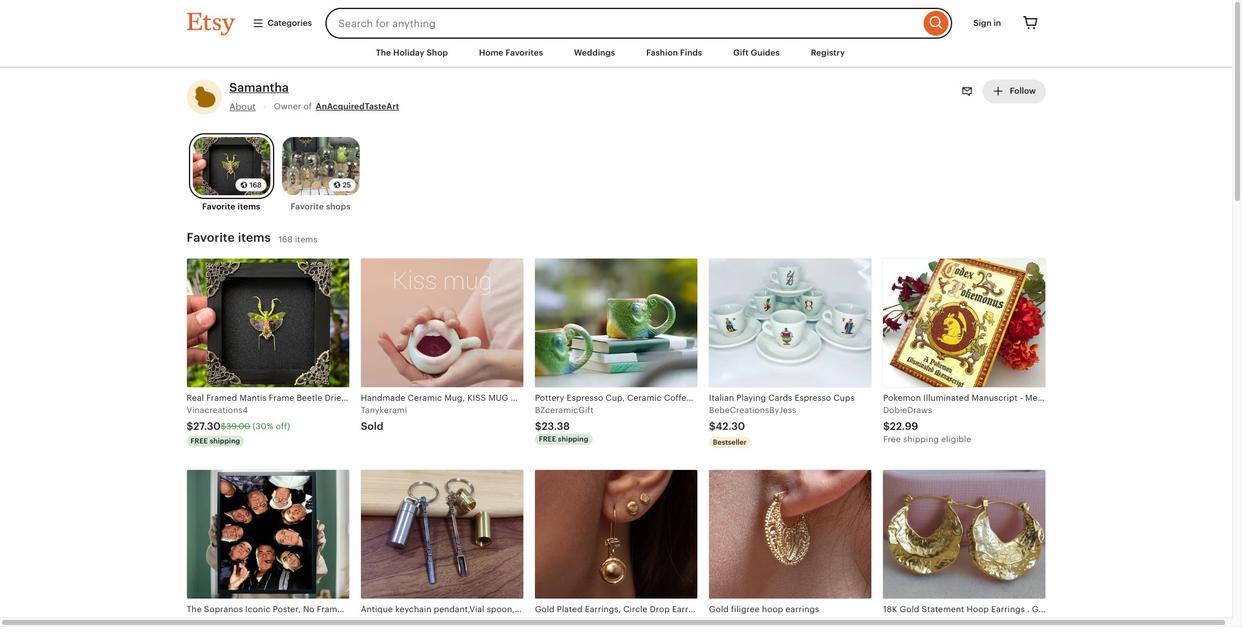 Task type: vqa. For each thing, say whether or not it's contained in the screenshot.
the right 168
yes



Task type: describe. For each thing, give the bounding box(es) containing it.
dobiedraws
[[884, 406, 933, 415]]

owner
[[274, 102, 301, 112]]

menu bar containing the holiday shop
[[163, 39, 1070, 68]]

cup
[[694, 394, 711, 403]]

sold
[[361, 421, 384, 433]]

0 vertical spatial favorite items
[[202, 202, 260, 212]]

pottery espresso cup, ceramic coffee cup bzceramicgift $ 23.38 free shipping
[[535, 394, 711, 443]]

weddings link
[[565, 41, 625, 65]]

about
[[229, 101, 256, 112]]

27.30
[[193, 421, 221, 433]]

home favorites
[[479, 48, 543, 58]]

guides
[[751, 48, 780, 58]]

siongco link
[[361, 470, 524, 628]]

hoop
[[762, 605, 784, 615]]

about button
[[229, 101, 256, 114]]

in
[[994, 18, 1002, 28]]

22.99
[[890, 421, 919, 433]]

fashion finds
[[647, 48, 703, 58]]

favorite for 25
[[291, 202, 324, 212]]

18k gold statement hoop earrings . gold hoops . geometric earrings . vintage style earrings . waterproof . stainless steel . gift for her image
[[884, 470, 1046, 599]]

gift inside menu bar
[[734, 48, 749, 58]]

-
[[1020, 394, 1023, 403]]

real framed mantis frame beetle dried insect dead bug taxidermy taxadermy black wall art oddity decor shadow box image
[[187, 259, 349, 388]]

2 pokemon from the left
[[1065, 394, 1103, 403]]

cards
[[769, 394, 793, 403]]

categories
[[268, 18, 312, 28]]

bestseller
[[713, 439, 747, 446]]

$ inside italian playing cards espresso cups bebecreationsbyjess $ 42.30 bestseller
[[709, 421, 716, 433]]

kr8tiva
[[187, 617, 216, 627]]

favorite shops
[[291, 202, 351, 212]]

italian playing cards espresso cups bebecreationsbyjess $ 42.30 bestseller
[[709, 394, 855, 446]]

the holiday shop link
[[366, 41, 458, 65]]

the sopranos iconic poster, no framed, gift kr8tiva
[[187, 605, 368, 627]]

vinacreations4
[[187, 406, 248, 415]]

bzceramicgift
[[535, 406, 594, 415]]

pottery
[[535, 394, 565, 403]]

25
[[343, 181, 351, 189]]

gift guides
[[734, 48, 780, 58]]

shop
[[427, 48, 448, 58]]

of
[[304, 102, 312, 112]]

(30%
[[253, 422, 274, 431]]

168 for 168
[[250, 181, 262, 189]]

free inside pottery espresso cup, ceramic coffee cup bzceramicgift $ 23.38 free shipping
[[539, 435, 556, 443]]

39.00
[[226, 422, 250, 431]]

23.38
[[542, 421, 570, 433]]

manuscript
[[972, 394, 1018, 403]]

cups
[[834, 394, 855, 403]]

banner containing categories
[[163, 0, 1070, 39]]

kiss
[[468, 394, 486, 403]]

registry link
[[802, 41, 855, 65]]

favorite for 168
[[202, 202, 236, 212]]

free
[[884, 435, 901, 444]]

shipping inside vinacreations4 $ 27.30 $ 39.00 (30% off) free shipping
[[210, 437, 240, 445]]

fashion
[[647, 48, 678, 58]]

favorites
[[506, 48, 543, 58]]

cup,
[[606, 394, 625, 403]]

home favorites link
[[470, 41, 553, 65]]

collection
[[511, 394, 553, 403]]

off)
[[276, 422, 290, 431]]

vinacreations4 $ 27.30 $ 39.00 (30% off) free shipping
[[187, 406, 290, 445]]

follow
[[1008, 86, 1037, 96]]

gold plated earrings, circle drop earrings, unique gifts for women, israeli jewelry for women, small dangle earrings, ethnic earrings image
[[535, 470, 698, 599]]

medieval
[[1026, 394, 1062, 403]]

espresso inside italian playing cards espresso cups bebecreationsbyjess $ 42.30 bestseller
[[795, 394, 832, 403]]

benitajewelsco link
[[884, 470, 1046, 628]]

framed,
[[317, 605, 350, 615]]

42.30
[[716, 421, 746, 433]]

book
[[1105, 394, 1125, 403]]



Task type: locate. For each thing, give the bounding box(es) containing it.
anacquiredtasteart link
[[316, 101, 399, 113]]

1 horizontal spatial the
[[376, 48, 391, 58]]

1 horizontal spatial 168
[[279, 235, 293, 245]]

banner
[[163, 0, 1070, 39]]

shops
[[326, 202, 351, 212]]

bebecreationsbyjess
[[709, 406, 797, 415]]

ceramic left mug,
[[408, 394, 442, 403]]

1 horizontal spatial pokemon
[[1065, 394, 1103, 403]]

0 horizontal spatial the
[[187, 605, 202, 615]]

Search for anything text field
[[326, 8, 921, 39]]

espresso left cups
[[795, 394, 832, 403]]

gift left guides
[[734, 48, 749, 58]]

sign
[[974, 18, 992, 28]]

shipping inside pokemon illuminated manuscript - medieval pokemon book dobiedraws $ 22.99 free shipping eligible
[[904, 435, 939, 444]]

None search field
[[326, 8, 953, 39]]

the up kr8tiva
[[187, 605, 202, 615]]

samantha
[[229, 81, 289, 95]]

shipping inside pottery espresso cup, ceramic coffee cup bzceramicgift $ 23.38 free shipping
[[558, 435, 589, 443]]

mug
[[489, 394, 509, 403]]

1 vertical spatial gift
[[353, 605, 368, 615]]

sign in button
[[964, 12, 1011, 35]]

eligible
[[942, 435, 972, 444]]

pokemon illuminated manuscript - medieval pokemon book dobiedraws $ 22.99 free shipping eligible
[[884, 394, 1125, 444]]

168 items
[[279, 235, 318, 245]]

0 horizontal spatial 168
[[250, 181, 262, 189]]

shipping down 39.00 on the bottom left of page
[[210, 437, 240, 445]]

follow link
[[983, 80, 1046, 103]]

1 horizontal spatial free
[[539, 435, 556, 443]]

168 for 168 items
[[279, 235, 293, 245]]

italian playing cards espresso cups image
[[709, 259, 872, 388]]

home
[[479, 48, 504, 58]]

168
[[250, 181, 262, 189], [279, 235, 293, 245]]

lianie
[[709, 617, 734, 627]]

ceramic
[[408, 394, 442, 403], [628, 394, 662, 403]]

0 horizontal spatial espresso
[[567, 394, 604, 403]]

favorite items
[[202, 202, 260, 212], [187, 231, 271, 245]]

1 vertical spatial 168
[[279, 235, 293, 245]]

the holiday shop
[[376, 48, 448, 58]]

categories button
[[242, 12, 322, 35]]

0 horizontal spatial free
[[191, 437, 208, 445]]

free
[[539, 435, 556, 443], [191, 437, 208, 445]]

gift
[[734, 48, 749, 58], [353, 605, 368, 615]]

the inside menu bar
[[376, 48, 391, 58]]

handmade
[[361, 394, 406, 403]]

1 horizontal spatial shipping
[[558, 435, 589, 443]]

fashion finds link
[[637, 41, 712, 65]]

$
[[187, 421, 193, 433], [535, 421, 542, 433], [709, 421, 716, 433], [884, 421, 890, 433], [221, 422, 226, 431]]

benitajewelsco
[[884, 617, 948, 627]]

antique keychain pendant,vial spoon, spoon ear picker travel spoon reusable stylish,metal spoon pendant,keychain decoration image
[[361, 470, 524, 599]]

shipping down 22.99
[[904, 435, 939, 444]]

1 vertical spatial the
[[187, 605, 202, 615]]

free down 27.30
[[191, 437, 208, 445]]

espresso
[[567, 394, 604, 403], [795, 394, 832, 403]]

0 vertical spatial 168
[[250, 181, 262, 189]]

the for the holiday shop
[[376, 48, 391, 58]]

italian
[[709, 394, 734, 403]]

poster,
[[273, 605, 301, 615]]

ceramic inside pottery espresso cup, ceramic coffee cup bzceramicgift $ 23.38 free shipping
[[628, 394, 662, 403]]

the sopranos iconic poster, no framed, gift image
[[187, 470, 349, 599]]

samantha button
[[229, 80, 289, 97]]

gift up siongco
[[353, 605, 368, 615]]

0 horizontal spatial ceramic
[[408, 394, 442, 403]]

2 espresso from the left
[[795, 394, 832, 403]]

0 vertical spatial gift
[[734, 48, 749, 58]]

ceramic right 'cup,'
[[628, 394, 662, 403]]

items
[[238, 202, 260, 212], [238, 231, 271, 245], [295, 235, 318, 245]]

1 horizontal spatial espresso
[[795, 394, 832, 403]]

gift inside "the sopranos iconic poster, no framed, gift kr8tiva"
[[353, 605, 368, 615]]

0 horizontal spatial pokemon
[[884, 394, 921, 403]]

mug,
[[445, 394, 465, 403]]

illuminated
[[924, 394, 970, 403]]

favorite
[[202, 202, 236, 212], [291, 202, 324, 212], [187, 231, 235, 245]]

playing
[[737, 394, 766, 403]]

sign in
[[974, 18, 1002, 28]]

pottery espresso cup, ceramic coffee cup image
[[535, 259, 698, 388]]

0 horizontal spatial shipping
[[210, 437, 240, 445]]

gold filigree hoop earrings image
[[709, 470, 872, 599]]

zadokartisan
[[535, 617, 589, 627]]

$ inside pottery espresso cup, ceramic coffee cup bzceramicgift $ 23.38 free shipping
[[535, 421, 542, 433]]

owner of anacquiredtasteart
[[274, 102, 399, 112]]

1 vertical spatial favorite items
[[187, 231, 271, 245]]

$ inside pokemon illuminated manuscript - medieval pokemon book dobiedraws $ 22.99 free shipping eligible
[[884, 421, 890, 433]]

pokemon left book
[[1065, 394, 1103, 403]]

0 vertical spatial the
[[376, 48, 391, 58]]

earrings
[[786, 605, 820, 615]]

finds
[[680, 48, 703, 58]]

iconic
[[245, 605, 271, 615]]

sopranos
[[204, 605, 243, 615]]

weddings
[[574, 48, 615, 58]]

1 horizontal spatial gift
[[734, 48, 749, 58]]

1 pokemon from the left
[[884, 394, 921, 403]]

shipping
[[904, 435, 939, 444], [558, 435, 589, 443], [210, 437, 240, 445]]

the
[[376, 48, 391, 58], [187, 605, 202, 615]]

the inside "the sopranos iconic poster, no framed, gift kr8tiva"
[[187, 605, 202, 615]]

1 ceramic from the left
[[408, 394, 442, 403]]

1 espresso from the left
[[567, 394, 604, 403]]

the left holiday
[[376, 48, 391, 58]]

free down 23.38 in the bottom of the page
[[539, 435, 556, 443]]

1 horizontal spatial ceramic
[[628, 394, 662, 403]]

no
[[303, 605, 315, 615]]

pokemon
[[884, 394, 921, 403], [1065, 394, 1103, 403]]

handmade ceramic mug, kiss mug collection image
[[361, 259, 524, 388]]

shipping down 23.38 in the bottom of the page
[[558, 435, 589, 443]]

0 horizontal spatial gift
[[353, 605, 368, 615]]

espresso inside pottery espresso cup, ceramic coffee cup bzceramicgift $ 23.38 free shipping
[[567, 394, 604, 403]]

pokemon up dobiedraws on the bottom
[[884, 394, 921, 403]]

the for the sopranos iconic poster, no framed, gift kr8tiva
[[187, 605, 202, 615]]

coffee
[[664, 394, 692, 403]]

espresso up bzceramicgift
[[567, 394, 604, 403]]

siongco
[[361, 617, 396, 627]]

tanykerami
[[361, 406, 407, 415]]

filigree
[[731, 605, 760, 615]]

zadokartisan link
[[535, 470, 698, 628]]

gold filigree hoop earrings lianie
[[709, 605, 820, 627]]

gold
[[709, 605, 729, 615]]

gift guides link
[[724, 41, 790, 65]]

holiday
[[393, 48, 425, 58]]

menu bar
[[163, 39, 1070, 68]]

ceramic inside handmade ceramic mug, kiss mug collection tanykerami sold
[[408, 394, 442, 403]]

free inside vinacreations4 $ 27.30 $ 39.00 (30% off) free shipping
[[191, 437, 208, 445]]

registry
[[811, 48, 845, 58]]

2 ceramic from the left
[[628, 394, 662, 403]]

2 horizontal spatial shipping
[[904, 435, 939, 444]]

handmade ceramic mug, kiss mug collection tanykerami sold
[[361, 394, 553, 433]]

pokemon illuminated manuscript - medieval pokemon book image
[[884, 259, 1046, 388]]

anacquiredtasteart
[[316, 102, 399, 112]]



